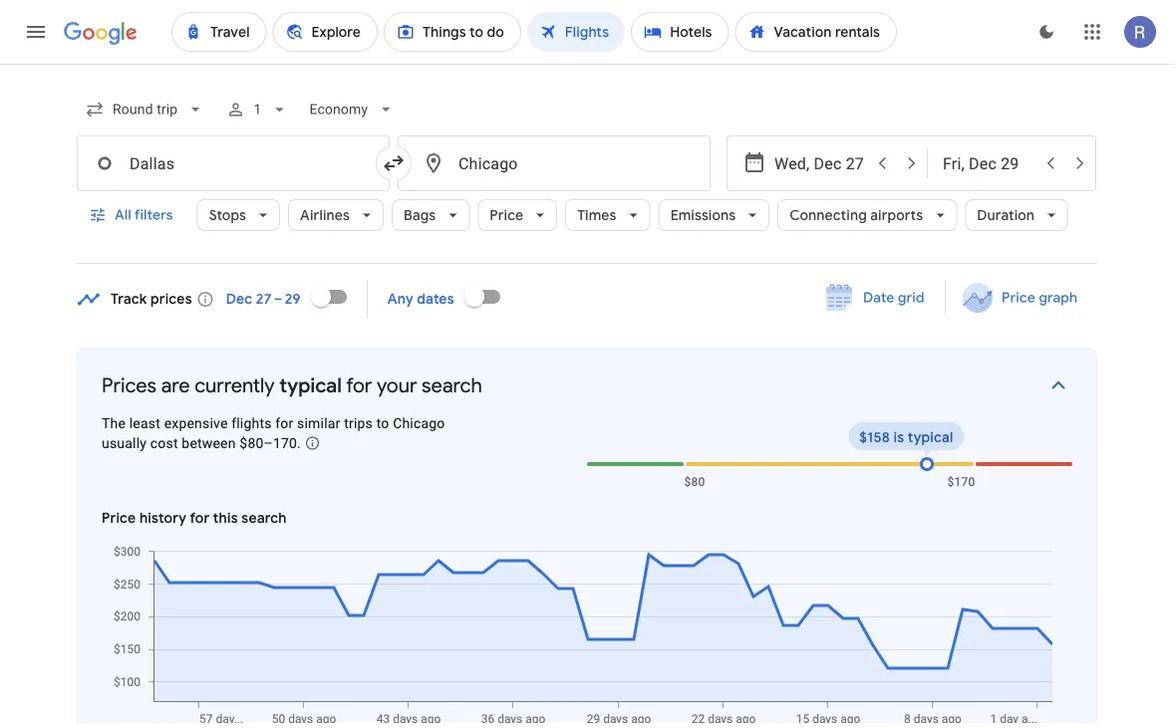 Task type: locate. For each thing, give the bounding box(es) containing it.
for
[[346, 373, 372, 398], [275, 415, 293, 432], [190, 509, 210, 527]]

learn more about tracked prices image
[[196, 291, 214, 308]]

all filters
[[115, 206, 173, 224]]

prices
[[102, 373, 157, 398]]

typical up similar
[[279, 373, 342, 398]]

dec
[[226, 291, 253, 308]]

1
[[253, 101, 261, 118]]

typical right is
[[908, 429, 953, 447]]

0 horizontal spatial search
[[242, 509, 287, 527]]

$80–170
[[240, 435, 297, 452]]

bags button
[[392, 191, 470, 239]]

search
[[422, 373, 482, 398], [242, 509, 287, 527]]

price left the "history"
[[102, 509, 136, 527]]

1 vertical spatial search
[[242, 509, 287, 527]]

dates
[[417, 291, 454, 308]]

times button
[[565, 191, 650, 239]]

connecting airports
[[790, 206, 923, 224]]

1 vertical spatial price
[[1002, 289, 1035, 307]]

airports
[[870, 206, 923, 224]]

1 horizontal spatial typical
[[908, 429, 953, 447]]

search right this
[[242, 509, 287, 527]]

date
[[863, 289, 895, 307]]

connecting airports button
[[778, 191, 957, 239]]

Return text field
[[943, 137, 1035, 190]]

1 vertical spatial for
[[275, 415, 293, 432]]

for for flights
[[275, 415, 293, 432]]

1 horizontal spatial search
[[422, 373, 482, 398]]

$158 is typical
[[860, 429, 953, 447]]

27 – 29
[[256, 291, 301, 308]]

Departure text field
[[774, 137, 866, 190]]

graph
[[1039, 289, 1077, 307]]

0 vertical spatial search
[[422, 373, 482, 398]]

price for price
[[490, 206, 524, 224]]

2 horizontal spatial for
[[346, 373, 372, 398]]

None field
[[77, 92, 214, 128], [301, 92, 404, 128], [77, 92, 214, 128], [301, 92, 404, 128]]

between
[[182, 435, 236, 452]]

airlines
[[300, 206, 350, 224]]

price
[[490, 206, 524, 224], [1002, 289, 1035, 307], [102, 509, 136, 527]]

connecting
[[790, 206, 867, 224]]

main content
[[77, 273, 1174, 725]]

for up '$80–170'
[[275, 415, 293, 432]]

duration button
[[965, 191, 1069, 239]]

date grid
[[863, 289, 925, 307]]

price left graph
[[1002, 289, 1035, 307]]

None text field
[[77, 136, 390, 191], [398, 136, 711, 191], [77, 136, 390, 191], [398, 136, 711, 191]]

for left this
[[190, 509, 210, 527]]

for left your
[[346, 373, 372, 398]]

price graph
[[1002, 289, 1077, 307]]

grid
[[898, 289, 925, 307]]

emissions
[[670, 206, 736, 224]]

prices
[[151, 291, 192, 308]]

price inside popup button
[[490, 206, 524, 224]]

price inside button
[[1002, 289, 1035, 307]]

0 vertical spatial for
[[346, 373, 372, 398]]

2 vertical spatial for
[[190, 509, 210, 527]]

for for typical
[[346, 373, 372, 398]]

stops button
[[197, 191, 280, 239]]

1 horizontal spatial price
[[490, 206, 524, 224]]

0 horizontal spatial price
[[102, 509, 136, 527]]

1 button
[[218, 86, 297, 134]]

all
[[115, 206, 131, 224]]

2 vertical spatial price
[[102, 509, 136, 527]]

typical
[[279, 373, 342, 398], [908, 429, 953, 447]]

for inside the least expensive flights for similar trips to chicago usually cost between $80–170 .
[[275, 415, 293, 432]]

none search field containing all filters
[[77, 86, 1097, 264]]

search up chicago
[[422, 373, 482, 398]]

dec 27 – 29
[[226, 291, 301, 308]]

None search field
[[77, 86, 1097, 264]]

trips
[[344, 415, 373, 432]]

0 vertical spatial typical
[[279, 373, 342, 398]]

1 horizontal spatial for
[[275, 415, 293, 432]]

.
[[297, 435, 301, 452]]

0 vertical spatial price
[[490, 206, 524, 224]]

track
[[111, 291, 147, 308]]

2 horizontal spatial price
[[1002, 289, 1035, 307]]

the least expensive flights for similar trips to chicago usually cost between $80–170 .
[[102, 415, 445, 452]]

expensive
[[164, 415, 228, 432]]

0 horizontal spatial typical
[[279, 373, 342, 398]]

your
[[377, 373, 417, 398]]

main content containing prices are currently
[[77, 273, 1174, 725]]

change appearance image
[[1023, 8, 1070, 56]]

price right bags popup button
[[490, 206, 524, 224]]



Task type: vqa. For each thing, say whether or not it's contained in the screenshot.
product
no



Task type: describe. For each thing, give the bounding box(es) containing it.
price graph button
[[950, 280, 1093, 316]]

price for price history for this search
[[102, 509, 136, 527]]

price for price graph
[[1002, 289, 1035, 307]]

are
[[161, 373, 190, 398]]

$170
[[947, 475, 975, 489]]

cost
[[150, 435, 178, 452]]

any
[[387, 291, 413, 308]]

airlines button
[[288, 191, 384, 239]]

history
[[139, 509, 187, 527]]

duration
[[977, 206, 1035, 224]]

swap origin and destination. image
[[382, 152, 406, 175]]

price history for this search
[[102, 509, 287, 527]]

0 horizontal spatial for
[[190, 509, 210, 527]]

price history graph application
[[100, 544, 1072, 725]]

flights
[[231, 415, 272, 432]]

$80
[[684, 475, 705, 489]]

emissions button
[[658, 191, 770, 239]]

currently
[[194, 373, 275, 398]]

track prices
[[111, 291, 192, 308]]

find the best price region
[[77, 273, 1097, 332]]

learn more about price insights image
[[305, 436, 321, 452]]

prices are currently typical for your search
[[102, 373, 482, 398]]

main menu image
[[24, 20, 48, 44]]

1 vertical spatial typical
[[908, 429, 953, 447]]

is
[[894, 429, 904, 447]]

bags
[[404, 206, 436, 224]]

loading results progress bar
[[0, 64, 1174, 68]]

filters
[[134, 206, 173, 224]]

usually
[[102, 435, 147, 452]]

the
[[102, 415, 126, 432]]

any dates
[[387, 291, 454, 308]]

date grid button
[[811, 280, 941, 316]]

chicago
[[393, 415, 445, 432]]

least
[[129, 415, 160, 432]]

$158
[[860, 429, 890, 447]]

stops
[[209, 206, 246, 224]]

times
[[577, 206, 617, 224]]

this
[[213, 509, 238, 527]]

price button
[[478, 191, 557, 239]]

similar
[[297, 415, 340, 432]]

all filters button
[[77, 191, 189, 239]]

price history graph image
[[100, 544, 1072, 725]]

to
[[376, 415, 389, 432]]



